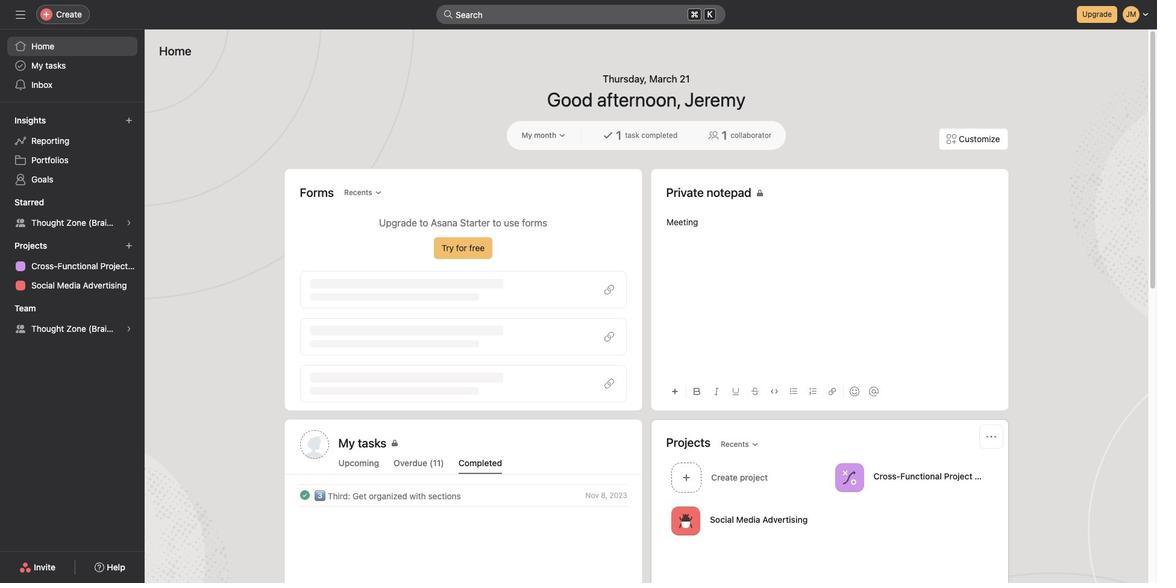 Task type: locate. For each thing, give the bounding box(es) containing it.
projects element
[[0, 235, 145, 298]]

see details, thought zone (brainstorm space) image for starred element
[[125, 219, 133, 227]]

actions image
[[986, 432, 996, 442]]

1 see details, thought zone (brainstorm space) image from the top
[[125, 219, 133, 227]]

1 vertical spatial see details, thought zone (brainstorm space) image
[[125, 325, 133, 333]]

see details, thought zone (brainstorm space) image
[[125, 219, 133, 227], [125, 325, 133, 333]]

code image
[[770, 388, 778, 395]]

toolbar
[[666, 378, 993, 405]]

None field
[[436, 5, 726, 24]]

starred element
[[0, 192, 145, 235]]

global element
[[0, 30, 145, 102]]

Search tasks, projects, and more text field
[[436, 5, 726, 24]]

hide sidebar image
[[16, 10, 25, 19]]

link image
[[828, 388, 836, 395]]

teams element
[[0, 298, 145, 341]]

see details, thought zone (brainstorm space) image inside starred element
[[125, 219, 133, 227]]

2 see details, thought zone (brainstorm space) image from the top
[[125, 325, 133, 333]]

0 vertical spatial see details, thought zone (brainstorm space) image
[[125, 219, 133, 227]]

list item
[[666, 459, 830, 496], [285, 485, 642, 506]]

see details, thought zone (brainstorm space) image inside "teams" element
[[125, 325, 133, 333]]

at mention image
[[869, 387, 878, 397]]



Task type: vqa. For each thing, say whether or not it's contained in the screenshot.
–
no



Task type: describe. For each thing, give the bounding box(es) containing it.
bug image
[[678, 514, 693, 528]]

bulleted list image
[[790, 388, 797, 395]]

Completed checkbox
[[297, 488, 312, 503]]

new insights image
[[125, 117, 133, 124]]

insights element
[[0, 110, 145, 192]]

add profile photo image
[[300, 430, 329, 459]]

new project or portfolio image
[[125, 242, 133, 250]]

numbered list image
[[809, 388, 816, 395]]

completed image
[[297, 488, 312, 503]]

0 horizontal spatial list item
[[285, 485, 642, 506]]

see details, thought zone (brainstorm space) image for "teams" element
[[125, 325, 133, 333]]

underline image
[[732, 388, 739, 395]]

italics image
[[713, 388, 720, 395]]

strikethrough image
[[751, 388, 758, 395]]

emoji image
[[849, 387, 859, 397]]

bold image
[[693, 388, 701, 395]]

1 horizontal spatial list item
[[666, 459, 830, 496]]

line_and_symbols image
[[842, 470, 856, 485]]

prominent image
[[444, 10, 453, 19]]



